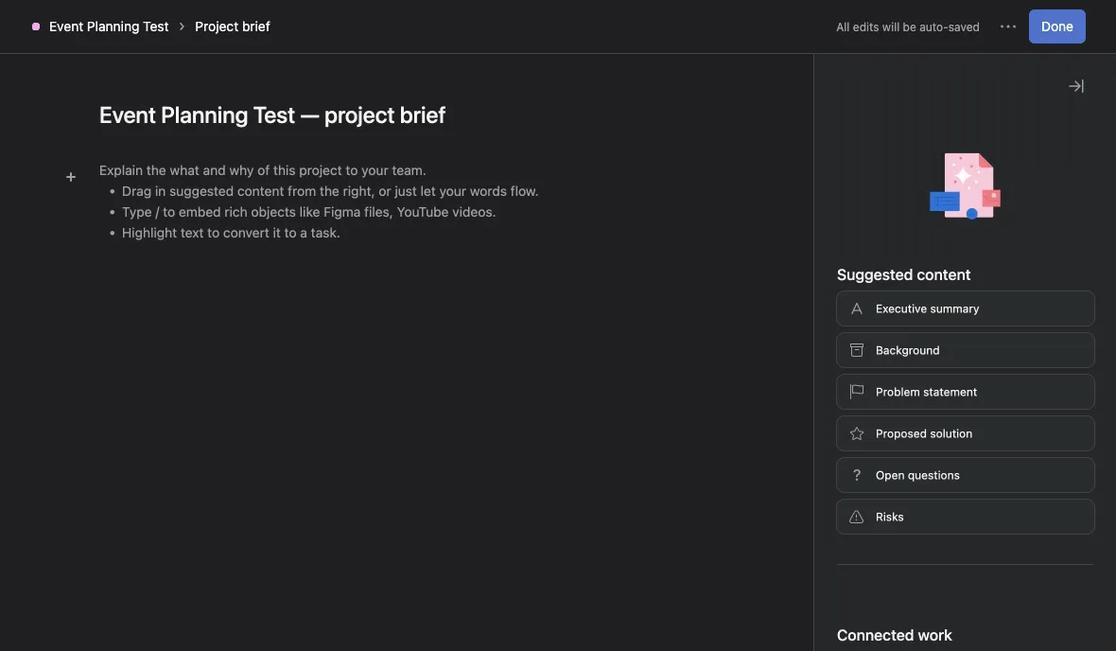 Task type: describe. For each thing, give the bounding box(es) containing it.
board link
[[206, 116, 258, 137]]

just for update
[[819, 493, 841, 507]]

minutes
[[802, 564, 844, 577]]

bob
[[818, 322, 842, 338]]

overview link
[[26, 116, 100, 137]]

latest status update element
[[764, 210, 1093, 373]]

planning
[[87, 18, 139, 34]]

test
[[143, 18, 169, 34]]

brief
[[242, 18, 270, 34]]

on track
[[764, 170, 836, 193]]

questions
[[908, 468, 960, 482]]

18
[[786, 564, 799, 577]]

new message
[[837, 620, 922, 636]]

share button
[[926, 80, 989, 107]]

update just now
[[786, 468, 867, 507]]

0 likes. click to like this task image
[[1056, 331, 1071, 346]]

summary
[[780, 266, 842, 282]]

event planning test link
[[49, 18, 169, 34]]

you joined 18 minutes ago
[[786, 540, 868, 577]]

connected work
[[837, 626, 953, 644]]

ago
[[848, 564, 868, 577]]

joined
[[816, 540, 859, 558]]

executive summary
[[876, 302, 980, 315]]

my
[[892, 16, 908, 29]]

what's in my trial?
[[839, 16, 938, 29]]

open questions
[[876, 468, 960, 482]]

what's in my trial? button
[[831, 9, 946, 36]]

background
[[876, 343, 940, 357]]

update for update just now
[[786, 468, 838, 486]]

calendar link
[[372, 116, 443, 137]]

add
[[966, 16, 987, 29]]

update for update
[[780, 234, 831, 252]]

billing
[[991, 16, 1022, 29]]

problem statement
[[876, 385, 978, 398]]

trial?
[[912, 16, 938, 29]]

be
[[903, 20, 917, 33]]

you
[[786, 540, 813, 558]]

problem
[[876, 385, 921, 398]]

more actions for project brief image
[[1001, 19, 1016, 34]]

info
[[1026, 16, 1046, 29]]

what's
[[839, 16, 877, 29]]

suggested content
[[837, 265, 971, 283]]

done
[[1042, 18, 1074, 34]]

will
[[883, 20, 900, 33]]



Task type: locate. For each thing, give the bounding box(es) containing it.
bo button
[[839, 82, 862, 105]]

overview
[[42, 119, 100, 134]]

done button
[[1030, 9, 1086, 44]]

project brief
[[195, 18, 270, 34]]

proposed
[[876, 427, 927, 440]]

add billing info button
[[958, 9, 1054, 36]]

just inside update just now
[[819, 493, 841, 507]]

risks
[[876, 510, 904, 523]]

Edit title for Event Planning Test project brief text field
[[99, 99, 714, 130]]

executive
[[876, 302, 928, 315]]

bo
[[843, 87, 857, 100]]

just down bob
[[818, 342, 840, 355]]

now left background on the bottom
[[844, 342, 865, 355]]

bob link
[[818, 322, 842, 338]]

just down update button
[[819, 493, 841, 507]]

now
[[844, 342, 865, 355], [845, 493, 867, 507]]

1 vertical spatial now
[[845, 493, 867, 507]]

now inside bob just now
[[844, 342, 865, 355]]

1 vertical spatial just
[[819, 493, 841, 507]]

update up summary
[[780, 234, 831, 252]]

now inside update just now
[[845, 493, 867, 507]]

calendar
[[387, 119, 443, 134]]

just inside bob just now
[[818, 342, 840, 355]]

solution
[[931, 427, 973, 440]]

event
[[49, 18, 83, 34]]

update button
[[786, 467, 867, 486]]

saved
[[949, 20, 980, 33]]

project
[[195, 18, 239, 34]]

list box
[[411, 8, 713, 38]]

summary perfect
[[780, 266, 842, 303]]

list link
[[146, 116, 183, 137]]

0 vertical spatial just
[[818, 342, 840, 355]]

auto-
[[920, 20, 949, 33]]

bob just now
[[818, 322, 865, 355]]

in
[[880, 16, 889, 29]]

0 vertical spatial update
[[780, 234, 831, 252]]

update up you
[[786, 468, 838, 486]]

update
[[780, 234, 831, 252], [786, 468, 838, 486]]

add billing info
[[966, 16, 1046, 29]]

share
[[950, 87, 981, 100]]

just for bob
[[818, 342, 840, 355]]

perfect
[[780, 287, 824, 303]]

0 vertical spatial now
[[844, 342, 865, 355]]

list
[[161, 119, 183, 134]]

now for bob
[[844, 342, 865, 355]]

edits
[[853, 20, 880, 33]]

update inside update just now
[[786, 468, 838, 486]]

close image
[[1069, 79, 1084, 94]]

just
[[818, 342, 840, 355], [819, 493, 841, 507]]

now for update
[[845, 493, 867, 507]]

1 vertical spatial update
[[786, 468, 838, 486]]

you joined button
[[786, 539, 868, 558]]

timeline link
[[281, 116, 349, 137]]

summary
[[931, 302, 980, 315]]

open
[[876, 468, 905, 482]]

proposed solution
[[876, 427, 973, 440]]

event planning test
[[49, 18, 169, 34]]

timeline
[[296, 119, 349, 134]]

key resources
[[30, 228, 151, 250]]

insert an object image
[[65, 171, 77, 183]]

all edits will be auto-saved
[[837, 20, 980, 33]]

statement
[[924, 385, 978, 398]]

all
[[837, 20, 850, 33]]

board
[[221, 119, 258, 134]]

now down update button
[[845, 493, 867, 507]]



Task type: vqa. For each thing, say whether or not it's contained in the screenshot.
trial?
yes



